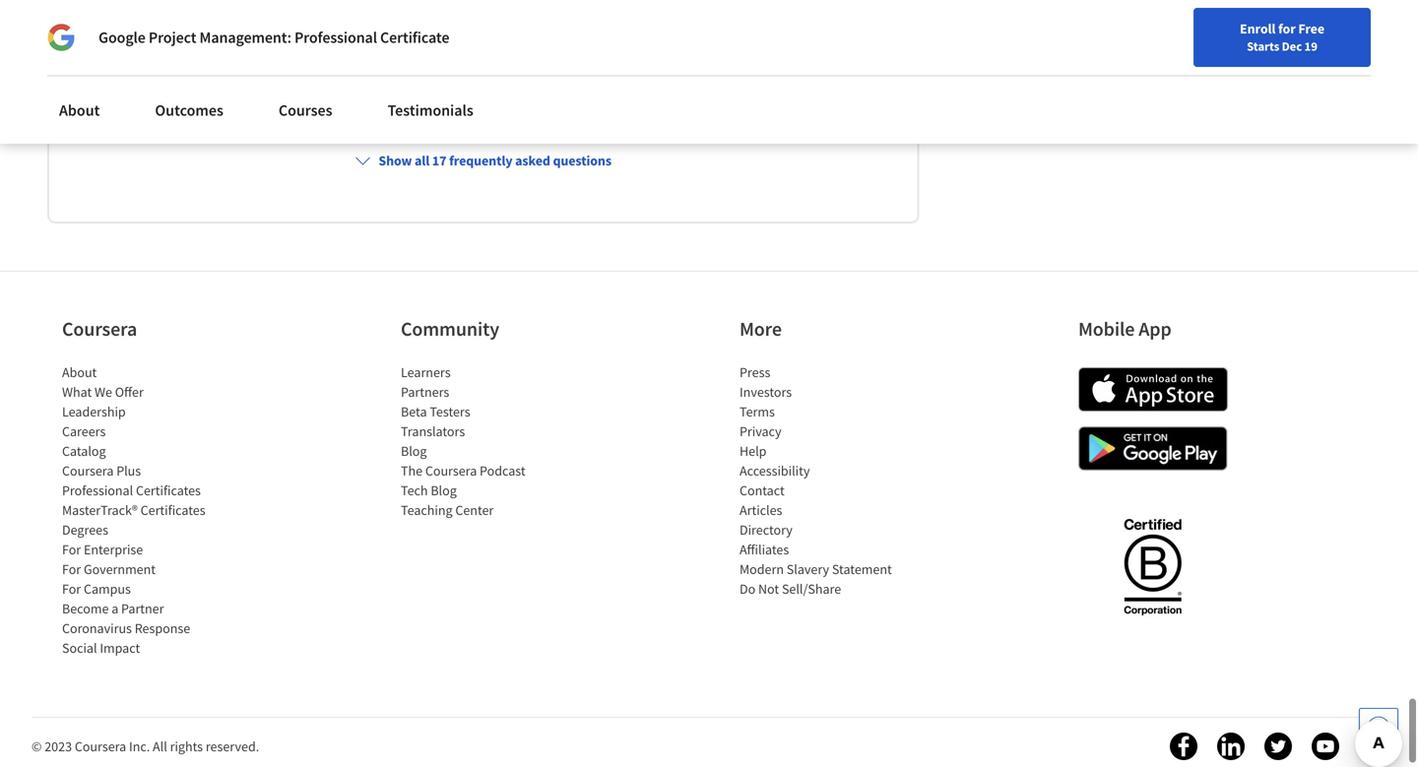 Task type: locate. For each thing, give the bounding box(es) containing it.
professional down charges
[[295, 28, 377, 47]]

contact
[[740, 482, 785, 500]]

about link for outcomes
[[47, 89, 112, 132]]

part-
[[713, 19, 744, 39]]

campus
[[84, 581, 131, 598]]

all
[[153, 738, 167, 756]]

1 horizontal spatial per
[[634, 19, 656, 39]]

for up for campus link
[[62, 561, 81, 579]]

learners link
[[401, 364, 451, 382]]

be right 'may'
[[281, 66, 298, 86]]

19
[[1305, 38, 1318, 54]]

can up the your on the left top
[[189, 43, 212, 62]]

asked
[[515, 152, 551, 170]]

mobile
[[1079, 317, 1136, 342]]

0 horizontal spatial for
[[374, 43, 392, 62]]

slavery
[[787, 561, 830, 579]]

lower.
[[301, 66, 341, 86]]

outcomes
[[155, 101, 224, 120]]

be
[[280, 19, 296, 39], [281, 66, 298, 86]]

investors
[[740, 384, 792, 401]]

0 vertical spatial blog
[[401, 443, 427, 460]]

1 vertical spatial certificates
[[136, 482, 201, 500]]

in
[[373, 19, 385, 39]]

careers link
[[62, 423, 106, 441]]

per right '$49'
[[395, 0, 417, 15]]

government
[[84, 561, 156, 579]]

1 vertical spatial can
[[189, 43, 212, 62]]

0 vertical spatial certificates
[[787, 43, 861, 62]]

about inside 'link'
[[59, 101, 100, 120]]

collapsed list
[[73, 0, 894, 768]]

1 horizontal spatial professional
[[295, 28, 377, 47]]

1 horizontal spatial project
[[793, 0, 840, 15]]

1 vertical spatial per
[[634, 19, 656, 39]]

where
[[647, 43, 687, 62]]

help
[[740, 443, 767, 460]]

0 horizontal spatial list
[[62, 363, 230, 658]]

1 vertical spatial project
[[149, 28, 197, 47]]

$49
[[368, 0, 391, 15]]

than left 6
[[417, 19, 447, 39]]

project up so on the top right of the page
[[793, 0, 840, 15]]

for campus link
[[62, 581, 131, 598]]

for up become
[[62, 581, 81, 598]]

0 vertical spatial for
[[62, 541, 81, 559]]

about inside about what we offer leadership careers catalog coursera plus professional certificates mastertrack® certificates degrees for enterprise for government for campus become a partner coronavirus response social impact
[[62, 364, 97, 382]]

google down u.s.
[[99, 28, 146, 47]]

coursera up google project management: professional certificate
[[251, 0, 311, 15]]

coursera down catalog link
[[62, 462, 114, 480]]

0 vertical spatial about
[[59, 101, 100, 120]]

10
[[574, 19, 590, 39]]

less right "in"
[[389, 19, 414, 39]]

about down are
[[59, 101, 100, 120]]

enroll for free starts dec 19
[[1241, 20, 1325, 54]]

about
[[59, 101, 100, 120], [62, 364, 97, 382]]

not
[[759, 581, 780, 598]]

the
[[715, 0, 740, 15], [401, 462, 423, 480]]

list containing about
[[62, 363, 230, 658]]

1 vertical spatial about
[[62, 364, 97, 382]]

coursera youtube image
[[1313, 733, 1340, 761]]

about link for what we offer
[[62, 364, 97, 382]]

certificates down professional certificates "link"
[[141, 502, 206, 520]]

1 vertical spatial less
[[396, 43, 421, 62]]

affiliates
[[740, 541, 790, 559]]

free
[[1299, 20, 1325, 37]]

about up what
[[62, 364, 97, 382]]

we
[[95, 384, 112, 401]]

for
[[1279, 20, 1296, 37], [374, 43, 392, 62]]

offer
[[115, 384, 144, 401]]

month
[[420, 0, 464, 15]]

2 list from the left
[[401, 363, 569, 521]]

project down and
[[149, 28, 197, 47]]

1 horizontal spatial the
[[280, 43, 302, 62]]

for inside enroll for free starts dec 19
[[1279, 20, 1296, 37]]

google up 'time'
[[743, 0, 790, 15]]

certificates up the 'mastertrack® certificates' link
[[136, 482, 201, 500]]

most
[[96, 43, 129, 62]]

testimonials link
[[376, 89, 486, 132]]

google image
[[47, 24, 75, 51]]

certificates
[[787, 43, 861, 62], [136, 482, 201, 500], [141, 502, 206, 520]]

about link up what
[[62, 364, 97, 382]]

0 vertical spatial about link
[[47, 89, 112, 132]]

in
[[96, 0, 108, 15], [527, 43, 540, 62]]

0 horizontal spatial google
[[99, 28, 146, 47]]

what we offer link
[[62, 384, 144, 401]]

0 vertical spatial for
[[1279, 20, 1296, 37]]

learners
[[401, 364, 451, 382]]

1 vertical spatial for
[[62, 561, 81, 579]]

logo of certified b corporation image
[[1113, 508, 1194, 626]]

for up dec
[[1279, 20, 1296, 37]]

the left u.s.
[[112, 0, 133, 15]]

0 vertical spatial professional
[[295, 28, 377, 47]]

2 horizontal spatial google
[[743, 0, 790, 15]]

teaching center link
[[401, 502, 494, 520]]

so
[[820, 19, 836, 39]]

u.s.
[[136, 0, 163, 15]]

community
[[401, 317, 500, 342]]

2 vertical spatial for
[[62, 581, 81, 598]]

response
[[135, 620, 190, 638]]

the down blog link
[[401, 462, 423, 480]]

google down of
[[691, 43, 737, 62]]

per down the trial
[[634, 19, 656, 39]]

0 horizontal spatial professional
[[62, 482, 133, 500]]

1 vertical spatial for
[[374, 43, 392, 62]]

blog down translators 'link' on the bottom left
[[401, 443, 427, 460]]

1 vertical spatial professional
[[62, 482, 133, 500]]

mobile app
[[1079, 317, 1172, 342]]

the
[[112, 0, 133, 15], [501, 0, 522, 15], [280, 43, 302, 62]]

2 for from the top
[[62, 561, 81, 579]]

coursera
[[251, 0, 311, 15], [62, 317, 137, 342], [62, 462, 114, 480], [426, 462, 477, 480], [75, 738, 126, 756]]

0 vertical spatial than
[[417, 19, 447, 39]]

managementcertificate
[[96, 19, 250, 39]]

the up "part-" on the right
[[715, 0, 740, 15]]

0 vertical spatial project
[[793, 0, 840, 15]]

0 horizontal spatial blog
[[401, 443, 427, 460]]

0 vertical spatial the
[[715, 0, 740, 15]]

0 vertical spatial be
[[280, 19, 296, 39]]

be left the completed
[[280, 19, 296, 39]]

initial
[[526, 0, 563, 15]]

3 for from the top
[[62, 581, 81, 598]]

list containing press
[[740, 363, 908, 599]]

0 vertical spatial in
[[96, 0, 108, 15]]

coursera up tech blog link
[[426, 462, 477, 480]]

list
[[62, 363, 230, 658], [401, 363, 569, 521], [740, 363, 908, 599]]

show all 17 frequently asked questions button
[[347, 143, 620, 179]]

learners partners beta testers translators blog the coursera podcast tech blog teaching center
[[401, 364, 526, 520]]

less down month
[[396, 43, 421, 62]]

1 horizontal spatial can
[[253, 19, 276, 39]]

can
[[253, 19, 276, 39], [189, 43, 212, 62]]

2 horizontal spatial list
[[740, 363, 908, 599]]

statement
[[833, 561, 893, 579]]

1 horizontal spatial list
[[401, 363, 569, 521]]

directory
[[740, 521, 793, 539]]

certificates down so on the top right of the page
[[787, 43, 861, 62]]

1 vertical spatial the
[[401, 462, 423, 480]]

free
[[606, 0, 632, 15]]

blog up teaching center link
[[431, 482, 457, 500]]

None search field
[[281, 12, 606, 52]]

are
[[96, 66, 117, 86]]

blog
[[401, 443, 427, 460], [431, 482, 457, 500]]

coursera inside in the u.s. and canada, coursera charges $49 per month after the initial 7-day free trial period. the google project managementcertificate can be completed in less than 6 months at under 10 hours per week of part-time study, so most learners can complete the certificate for less than $300 usd. in other countries where google career certificates are available, your cost may be lower.
[[251, 0, 311, 15]]

impact
[[100, 640, 140, 657]]

0 horizontal spatial the
[[401, 462, 423, 480]]

about link down are
[[47, 89, 112, 132]]

professional inside about what we offer leadership careers catalog coursera plus professional certificates mastertrack® certificates degrees for enterprise for government for campus become a partner coronavirus response social impact
[[62, 482, 133, 500]]

in right usd.
[[527, 43, 540, 62]]

than down 6
[[424, 43, 454, 62]]

1 vertical spatial than
[[424, 43, 454, 62]]

teaching
[[401, 502, 453, 520]]

menu item
[[1062, 20, 1189, 84]]

degrees
[[62, 521, 108, 539]]

1 horizontal spatial for
[[1279, 20, 1296, 37]]

study,
[[778, 19, 817, 39]]

coursera inside about what we offer leadership careers catalog coursera plus professional certificates mastertrack® certificates degrees for enterprise for government for campus become a partner coronavirus response social impact
[[62, 462, 114, 480]]

0 horizontal spatial in
[[96, 0, 108, 15]]

0 horizontal spatial can
[[189, 43, 212, 62]]

about for about what we offer leadership careers catalog coursera plus professional certificates mastertrack® certificates degrees for enterprise for government for campus become a partner coronavirus response social impact
[[62, 364, 97, 382]]

modern
[[740, 561, 784, 579]]

coursera up what we offer link
[[62, 317, 137, 342]]

careers
[[62, 423, 106, 441]]

1 list from the left
[[62, 363, 230, 658]]

all
[[415, 152, 430, 170]]

list containing learners
[[401, 363, 569, 521]]

in up coursera image
[[96, 0, 108, 15]]

a
[[112, 600, 119, 618]]

at
[[515, 19, 528, 39]]

press investors terms privacy help accessibility contact articles directory affiliates modern slavery statement do not sell/share
[[740, 364, 893, 598]]

the inside learners partners beta testers translators blog the coursera podcast tech blog teaching center
[[401, 462, 423, 480]]

than
[[417, 19, 447, 39], [424, 43, 454, 62]]

for down "in"
[[374, 43, 392, 62]]

testers
[[430, 403, 471, 421]]

directory link
[[740, 521, 793, 539]]

about link
[[47, 89, 112, 132], [62, 364, 97, 382]]

1 horizontal spatial the
[[715, 0, 740, 15]]

professional
[[295, 28, 377, 47], [62, 482, 133, 500]]

professional up mastertrack®
[[62, 482, 133, 500]]

the up the at at top left
[[501, 0, 522, 15]]

privacy link
[[740, 423, 782, 441]]

press link
[[740, 364, 771, 382]]

can up complete
[[253, 19, 276, 39]]

1 vertical spatial blog
[[431, 482, 457, 500]]

1 vertical spatial about link
[[62, 364, 97, 382]]

0 horizontal spatial per
[[395, 0, 417, 15]]

coursera twitter image
[[1265, 733, 1293, 761]]

the up lower.
[[280, 43, 302, 62]]

7-
[[566, 0, 579, 15]]

1 horizontal spatial in
[[527, 43, 540, 62]]

for down degrees link
[[62, 541, 81, 559]]

3 list from the left
[[740, 363, 908, 599]]

help link
[[740, 443, 767, 460]]



Task type: vqa. For each thing, say whether or not it's contained in the screenshot.
the 17
yes



Task type: describe. For each thing, give the bounding box(es) containing it.
inc.
[[129, 738, 150, 756]]

months
[[461, 19, 512, 39]]

under
[[532, 19, 571, 39]]

trial
[[635, 0, 662, 15]]

period.
[[665, 0, 712, 15]]

and
[[166, 0, 191, 15]]

blog link
[[401, 443, 427, 460]]

2023
[[45, 738, 72, 756]]

plus
[[116, 462, 141, 480]]

completed
[[299, 19, 370, 39]]

beta
[[401, 403, 427, 421]]

download on the app store image
[[1079, 368, 1229, 412]]

social
[[62, 640, 97, 657]]

management:
[[200, 28, 292, 47]]

tech blog link
[[401, 482, 457, 500]]

in the u.s. and canada, coursera charges $49 per month after the initial 7-day free trial period. the google project managementcertificate can be completed in less than 6 months at under 10 hours per week of part-time study, so most learners can complete the certificate for less than $300 usd. in other countries where google career certificates are available, your cost may be lower.
[[96, 0, 864, 86]]

what
[[62, 384, 92, 401]]

mastertrack® certificates link
[[62, 502, 206, 520]]

1 vertical spatial in
[[527, 43, 540, 62]]

questions
[[553, 152, 612, 170]]

partner
[[121, 600, 164, 618]]

contact link
[[740, 482, 785, 500]]

cost
[[219, 66, 246, 86]]

do not sell/share link
[[740, 581, 842, 598]]

courses link
[[267, 89, 344, 132]]

list for more
[[740, 363, 908, 599]]

tech
[[401, 482, 428, 500]]

reserved.
[[206, 738, 259, 756]]

available,
[[120, 66, 183, 86]]

show
[[379, 152, 412, 170]]

the coursera podcast link
[[401, 462, 526, 480]]

0 vertical spatial per
[[395, 0, 417, 15]]

app
[[1139, 317, 1172, 342]]

©
[[32, 738, 42, 756]]

for enterprise link
[[62, 541, 143, 559]]

learners
[[132, 43, 185, 62]]

center
[[456, 502, 494, 520]]

1 for from the top
[[62, 541, 81, 559]]

complete
[[215, 43, 277, 62]]

more
[[740, 317, 782, 342]]

1 vertical spatial be
[[281, 66, 298, 86]]

0 horizontal spatial the
[[112, 0, 133, 15]]

translators link
[[401, 423, 465, 441]]

translators
[[401, 423, 465, 441]]

canada,
[[194, 0, 248, 15]]

0 vertical spatial less
[[389, 19, 414, 39]]

accessibility link
[[740, 462, 810, 480]]

2 horizontal spatial the
[[501, 0, 522, 15]]

dec
[[1283, 38, 1303, 54]]

coursera inside learners partners beta testers translators blog the coursera podcast tech blog teaching center
[[426, 462, 477, 480]]

week
[[659, 19, 694, 39]]

hours
[[593, 19, 631, 39]]

1 horizontal spatial blog
[[431, 482, 457, 500]]

certificates inside in the u.s. and canada, coursera charges $49 per month after the initial 7-day free trial period. the google project managementcertificate can be completed in less than 6 months at under 10 hours per week of part-time study, so most learners can complete the certificate for less than $300 usd. in other countries where google career certificates are available, your cost may be lower.
[[787, 43, 861, 62]]

enroll
[[1241, 20, 1276, 37]]

articles
[[740, 502, 783, 520]]

other
[[543, 43, 578, 62]]

the inside in the u.s. and canada, coursera charges $49 per month after the initial 7-day free trial period. the google project managementcertificate can be completed in less than 6 months at under 10 hours per week of part-time study, so most learners can complete the certificate for less than $300 usd. in other countries where google career certificates are available, your cost may be lower.
[[715, 0, 740, 15]]

© 2023 coursera inc. all rights reserved.
[[32, 738, 259, 756]]

partners link
[[401, 384, 450, 401]]

day
[[579, 0, 603, 15]]

coursera left inc.
[[75, 738, 126, 756]]

beta testers link
[[401, 403, 471, 421]]

coronavirus response link
[[62, 620, 190, 638]]

list for coursera
[[62, 363, 230, 658]]

catalog link
[[62, 443, 106, 460]]

partners
[[401, 384, 450, 401]]

modern slavery statement link
[[740, 561, 893, 579]]

show all 17 frequently asked questions
[[379, 152, 612, 170]]

project inside in the u.s. and canada, coursera charges $49 per month after the initial 7-day free trial period. the google project managementcertificate can be completed in less than 6 months at under 10 hours per week of part-time study, so most learners can complete the certificate for less than $300 usd. in other countries where google career certificates are available, your cost may be lower.
[[793, 0, 840, 15]]

about what we offer leadership careers catalog coursera plus professional certificates mastertrack® certificates degrees for enterprise for government for campus become a partner coronavirus response social impact
[[62, 364, 206, 657]]

testimonials
[[388, 101, 474, 120]]

0 vertical spatial can
[[253, 19, 276, 39]]

0 horizontal spatial project
[[149, 28, 197, 47]]

leadership
[[62, 403, 126, 421]]

articles link
[[740, 502, 783, 520]]

sell/share
[[782, 581, 842, 598]]

leadership link
[[62, 403, 126, 421]]

coursera facebook image
[[1171, 733, 1198, 761]]

become a partner link
[[62, 600, 164, 618]]

courses
[[279, 101, 333, 120]]

about for about
[[59, 101, 100, 120]]

social impact link
[[62, 640, 140, 657]]

starts
[[1248, 38, 1280, 54]]

coursera image
[[24, 16, 149, 48]]

time
[[744, 19, 774, 39]]

2 vertical spatial certificates
[[141, 502, 206, 520]]

get it on google play image
[[1079, 427, 1229, 471]]

1 horizontal spatial google
[[691, 43, 737, 62]]

outcomes link
[[143, 89, 235, 132]]

of
[[697, 19, 710, 39]]

coursera linkedin image
[[1218, 733, 1246, 761]]

list for community
[[401, 363, 569, 521]]

for inside in the u.s. and canada, coursera charges $49 per month after the initial 7-day free trial period. the google project managementcertificate can be completed in less than 6 months at under 10 hours per week of part-time study, so most learners can complete the certificate for less than $300 usd. in other countries where google career certificates are available, your cost may be lower.
[[374, 43, 392, 62]]

google project management: professional certificate
[[99, 28, 450, 47]]

certificate
[[380, 28, 450, 47]]

professional certificates link
[[62, 482, 201, 500]]

coursera instagram image
[[1360, 733, 1387, 761]]

your
[[186, 66, 216, 86]]

help center image
[[1368, 716, 1391, 740]]

catalog
[[62, 443, 106, 460]]

degrees link
[[62, 521, 108, 539]]

may
[[249, 66, 278, 86]]



